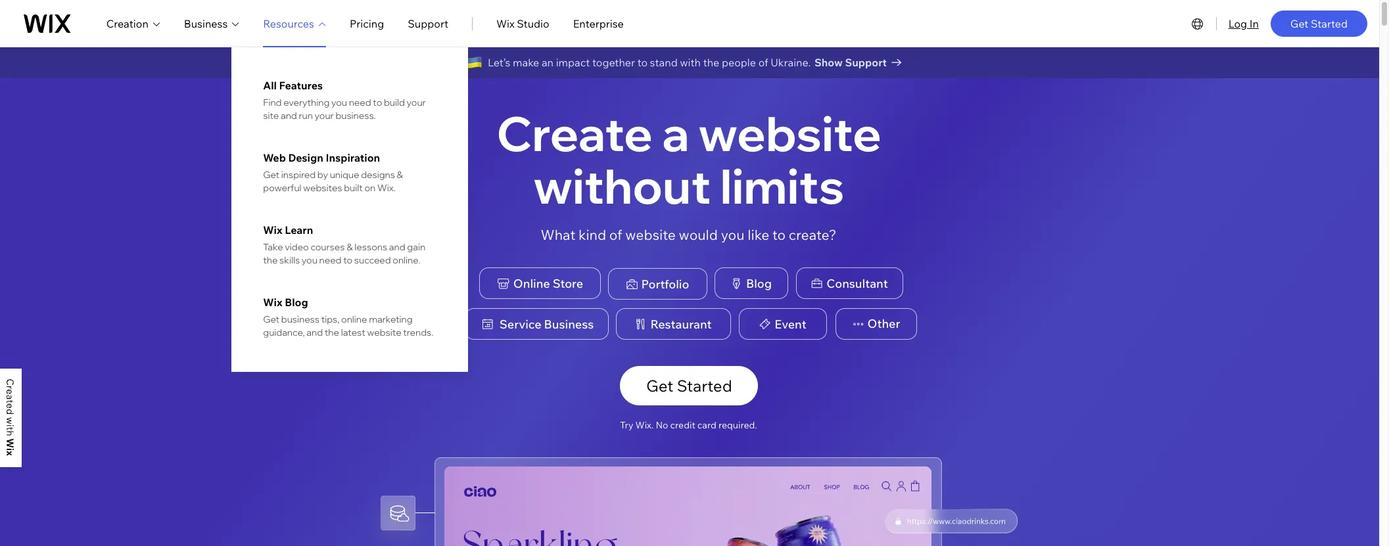 Task type: locate. For each thing, give the bounding box(es) containing it.
get started up try wix. no credit card required.
[[647, 376, 733, 396]]

wix up guidance,
[[263, 296, 283, 309]]

get inside 'web design inspiration get inspired by unique designs & powerful websites built on wix.'
[[263, 169, 280, 181]]

started
[[1312, 17, 1348, 30], [677, 376, 733, 396]]

1 vertical spatial and
[[389, 241, 406, 253]]

the
[[704, 56, 720, 69], [263, 255, 278, 266], [325, 327, 339, 339]]

by
[[318, 169, 328, 181]]

blog up business
[[285, 296, 308, 309]]

try
[[620, 420, 634, 432]]

0 vertical spatial business
[[184, 17, 228, 30]]

blog inside the wix blog get business tips, online marketing guidance, and the latest website trends.
[[285, 296, 308, 309]]

1 horizontal spatial blog
[[746, 276, 772, 291]]

latest
[[341, 327, 366, 339]]

blog up event button
[[746, 276, 772, 291]]

built
[[344, 182, 363, 194]]

wix. left no
[[636, 420, 654, 432]]

2 vertical spatial and
[[307, 327, 323, 339]]

the down take
[[263, 255, 278, 266]]

wix. down the designs
[[378, 182, 396, 194]]

1 horizontal spatial &
[[397, 169, 403, 181]]

to down courses
[[343, 255, 353, 266]]

website inside create a website without limits
[[699, 104, 882, 163]]

2 horizontal spatial and
[[389, 241, 406, 253]]

support right pricing link
[[408, 17, 449, 30]]

other button
[[836, 309, 918, 340]]

resources group
[[232, 47, 469, 372]]

get started
[[1291, 17, 1348, 30], [647, 376, 733, 396]]

ukraine.
[[771, 56, 811, 69]]

your
[[407, 97, 426, 109], [315, 110, 334, 122]]

wix up take
[[263, 224, 283, 237]]

1 horizontal spatial started
[[1312, 17, 1348, 30]]

you down the all features 'link'
[[331, 97, 347, 109]]

0 vertical spatial &
[[397, 169, 403, 181]]

1 horizontal spatial wix.
[[636, 420, 654, 432]]

0 horizontal spatial support
[[408, 17, 449, 30]]

& down "wix learn" link
[[347, 241, 353, 253]]

to left build
[[373, 97, 382, 109]]

create a website without limits
[[497, 104, 882, 215]]

run
[[299, 110, 313, 122]]

you inside all features find everything you need to build your site and run your business.
[[331, 97, 347, 109]]

website inside the wix blog get business tips, online marketing guidance, and the latest website trends.
[[367, 327, 402, 339]]

support
[[408, 17, 449, 30], [846, 56, 887, 69]]

need down courses
[[319, 255, 342, 266]]

0 horizontal spatial you
[[302, 255, 318, 266]]

business inside button
[[544, 317, 594, 332]]

1 vertical spatial blog
[[285, 296, 308, 309]]

stand
[[650, 56, 678, 69]]

make
[[513, 56, 540, 69]]

get up no
[[647, 376, 674, 396]]

0 vertical spatial of
[[759, 56, 769, 69]]

creation button
[[106, 15, 160, 31]]

0 horizontal spatial wix.
[[378, 182, 396, 194]]

online store
[[514, 276, 584, 291]]

0 horizontal spatial website
[[367, 327, 402, 339]]

2 vertical spatial you
[[302, 255, 318, 266]]

get started right the "in"
[[1291, 17, 1348, 30]]

1 vertical spatial get started
[[647, 376, 733, 396]]

get up guidance,
[[263, 314, 280, 326]]

1 vertical spatial you
[[721, 226, 745, 243]]

to inside wix learn take video courses & lessons and gain the skills you need to succeed online.
[[343, 255, 353, 266]]

1 vertical spatial your
[[315, 110, 334, 122]]

what kind of website would you like to create?
[[541, 226, 837, 243]]

to left stand
[[638, 56, 648, 69]]

1 horizontal spatial support
[[846, 56, 887, 69]]

restaurant
[[651, 317, 712, 332]]

resources button
[[263, 15, 326, 31]]

1 vertical spatial the
[[263, 255, 278, 266]]

succeed
[[354, 255, 391, 266]]

to
[[638, 56, 648, 69], [373, 97, 382, 109], [773, 226, 786, 243], [343, 255, 353, 266]]

try wix. no credit card required.
[[620, 420, 757, 432]]

1 horizontal spatial need
[[349, 97, 371, 109]]

get started link
[[1271, 10, 1368, 37]]

and down business
[[307, 327, 323, 339]]

1 horizontal spatial you
[[331, 97, 347, 109]]

2 vertical spatial the
[[325, 327, 339, 339]]

on
[[365, 182, 376, 194]]

1 horizontal spatial your
[[407, 97, 426, 109]]

0 horizontal spatial need
[[319, 255, 342, 266]]

service business
[[500, 317, 594, 332]]

inspired
[[281, 169, 316, 181]]

wix inside the wix blog get business tips, online marketing guidance, and the latest website trends.
[[263, 296, 283, 309]]

1 horizontal spatial and
[[307, 327, 323, 339]]

your right run
[[315, 110, 334, 122]]

1 horizontal spatial of
[[759, 56, 769, 69]]

like
[[748, 226, 770, 243]]

need up business.
[[349, 97, 371, 109]]

what
[[541, 226, 576, 243]]

learn
[[285, 224, 313, 237]]

0 vertical spatial you
[[331, 97, 347, 109]]

0 vertical spatial website
[[699, 104, 882, 163]]

online.
[[393, 255, 421, 266]]

of right kind
[[610, 226, 623, 243]]

the right with
[[704, 56, 720, 69]]

0 horizontal spatial of
[[610, 226, 623, 243]]

0 vertical spatial wix.
[[378, 182, 396, 194]]

let's
[[488, 56, 511, 69]]

get up powerful
[[263, 169, 280, 181]]

consultant button
[[797, 268, 904, 299]]

0 vertical spatial need
[[349, 97, 371, 109]]

wix for wix learn take video courses & lessons and gain the skills you need to succeed online.
[[263, 224, 283, 237]]

build
[[384, 97, 405, 109]]

and left run
[[281, 110, 297, 122]]

0 vertical spatial and
[[281, 110, 297, 122]]

design
[[288, 151, 323, 164]]

0 horizontal spatial started
[[677, 376, 733, 396]]

1 vertical spatial &
[[347, 241, 353, 253]]

0 horizontal spatial business
[[184, 17, 228, 30]]

wix left studio
[[497, 17, 515, 30]]

wix learn take video courses & lessons and gain the skills you need to succeed online.
[[263, 224, 426, 266]]

of
[[759, 56, 769, 69], [610, 226, 623, 243]]

1 vertical spatial need
[[319, 255, 342, 266]]

you
[[331, 97, 347, 109], [721, 226, 745, 243], [302, 255, 318, 266]]

enterprise link
[[573, 15, 624, 31]]

2 horizontal spatial the
[[704, 56, 720, 69]]

1 vertical spatial started
[[677, 376, 733, 396]]

get started button
[[620, 367, 758, 406]]

0 vertical spatial blog
[[746, 276, 772, 291]]

1 vertical spatial business
[[544, 317, 594, 332]]

pricing link
[[350, 15, 384, 31]]

business inside dropdown button
[[184, 17, 228, 30]]

and
[[281, 110, 297, 122], [389, 241, 406, 253], [307, 327, 323, 339]]

2 vertical spatial website
[[367, 327, 402, 339]]

0 vertical spatial get started
[[1291, 17, 1348, 30]]

1 horizontal spatial get started
[[1291, 17, 1348, 30]]

the down tips,
[[325, 327, 339, 339]]

& right the designs
[[397, 169, 403, 181]]

1 vertical spatial wix
[[263, 224, 283, 237]]

blog button
[[715, 268, 789, 299]]

with
[[680, 56, 701, 69]]

0 vertical spatial wix
[[497, 17, 515, 30]]

wix.
[[378, 182, 396, 194], [636, 420, 654, 432]]

1 horizontal spatial website
[[626, 226, 676, 243]]

web design inspiration link
[[263, 151, 437, 164]]

show
[[815, 56, 843, 69]]

your right build
[[407, 97, 426, 109]]

wix inside wix learn take video courses & lessons and gain the skills you need to succeed online.
[[263, 224, 283, 237]]

event
[[775, 317, 807, 332]]

0 horizontal spatial get started
[[647, 376, 733, 396]]

unique
[[330, 169, 359, 181]]

0 vertical spatial started
[[1312, 17, 1348, 30]]

0 horizontal spatial &
[[347, 241, 353, 253]]

0 horizontal spatial blog
[[285, 296, 308, 309]]

the inside wix learn take video courses & lessons and gain the skills you need to succeed online.
[[263, 255, 278, 266]]

you left like
[[721, 226, 745, 243]]

&
[[397, 169, 403, 181], [347, 241, 353, 253]]

1 vertical spatial website
[[626, 226, 676, 243]]

you down video
[[302, 255, 318, 266]]

& inside 'web design inspiration get inspired by unique designs & powerful websites built on wix.'
[[397, 169, 403, 181]]

online store button
[[479, 268, 601, 299]]

without
[[534, 156, 711, 215]]

2 horizontal spatial website
[[699, 104, 882, 163]]

business
[[184, 17, 228, 30], [544, 317, 594, 332]]

1 horizontal spatial business
[[544, 317, 594, 332]]

get inside the wix blog get business tips, online marketing guidance, and the latest website trends.
[[263, 314, 280, 326]]

2 vertical spatial wix
[[263, 296, 283, 309]]

2 horizontal spatial you
[[721, 226, 745, 243]]

support right show
[[846, 56, 887, 69]]

get
[[1291, 17, 1309, 30], [263, 169, 280, 181], [263, 314, 280, 326], [647, 376, 674, 396]]

glass ns.png image
[[886, 510, 1018, 534]]

1 horizontal spatial the
[[325, 327, 339, 339]]

blog
[[746, 276, 772, 291], [285, 296, 308, 309]]

the inside the wix blog get business tips, online marketing guidance, and the latest website trends.
[[325, 327, 339, 339]]

of right people
[[759, 56, 769, 69]]

0 horizontal spatial the
[[263, 255, 278, 266]]

0 horizontal spatial and
[[281, 110, 297, 122]]

and up online.
[[389, 241, 406, 253]]



Task type: describe. For each thing, give the bounding box(es) containing it.
enterprise
[[573, 17, 624, 30]]

limits
[[721, 156, 845, 215]]

and inside the wix blog get business tips, online marketing guidance, and the latest website trends.
[[307, 327, 323, 339]]

wix studio
[[497, 17, 550, 30]]

websites
[[303, 182, 342, 194]]

no
[[656, 420, 669, 432]]

to inside all features find everything you need to build your site and run your business.
[[373, 97, 382, 109]]

log in link
[[1229, 15, 1259, 31]]

wix for wix blog get business tips, online marketing guidance, and the latest website trends.
[[263, 296, 283, 309]]

0 vertical spatial your
[[407, 97, 426, 109]]

0 horizontal spatial your
[[315, 110, 334, 122]]

create
[[497, 104, 653, 163]]

card
[[698, 420, 717, 432]]

all
[[263, 79, 277, 92]]

started inside button
[[677, 376, 733, 396]]

web
[[263, 151, 286, 164]]

support link
[[408, 15, 449, 31]]

creation
[[106, 17, 149, 30]]

wix studio link
[[497, 15, 550, 31]]

take
[[263, 241, 283, 253]]

designs
[[361, 169, 395, 181]]

online
[[341, 314, 367, 326]]

inspiration
[[326, 151, 380, 164]]

web design inspiration get inspired by unique designs & powerful websites built on wix.
[[263, 151, 403, 194]]

courses
[[311, 241, 345, 253]]

0 vertical spatial support
[[408, 17, 449, 30]]

show support link
[[815, 53, 914, 72]]

would
[[679, 226, 718, 243]]

features
[[279, 79, 323, 92]]

let's make an impact together to stand with the people of ukraine.
[[488, 56, 811, 69]]

in
[[1250, 17, 1259, 30]]

an
[[542, 56, 554, 69]]

wix blog link
[[263, 296, 437, 309]]

find
[[263, 97, 282, 109]]

pricing
[[350, 17, 384, 30]]

event button
[[739, 309, 827, 340]]

everything
[[284, 97, 330, 109]]

credit
[[671, 420, 696, 432]]

all features link
[[263, 79, 437, 92]]

create?
[[789, 226, 837, 243]]

need inside wix learn take video courses & lessons and gain the skills you need to succeed online.
[[319, 255, 342, 266]]

studio
[[517, 17, 550, 30]]

service
[[500, 317, 542, 332]]

1 vertical spatial of
[[610, 226, 623, 243]]

need inside all features find everything you need to build your site and run your business.
[[349, 97, 371, 109]]

log in
[[1229, 17, 1259, 30]]

a
[[662, 104, 690, 163]]

restaurant button
[[616, 309, 731, 340]]

together
[[593, 56, 635, 69]]

kind
[[579, 226, 607, 243]]

wix. inside 'web design inspiration get inspired by unique designs & powerful websites built on wix.'
[[378, 182, 396, 194]]

wix blog get business tips, online marketing guidance, and the latest website trends.
[[263, 296, 434, 339]]

business button
[[184, 15, 240, 31]]

other
[[868, 317, 901, 332]]

to right like
[[773, 226, 786, 243]]

blog inside 'button'
[[746, 276, 772, 291]]

0 vertical spatial the
[[704, 56, 720, 69]]

log
[[1229, 17, 1248, 30]]

wix for wix studio
[[497, 17, 515, 30]]

1 vertical spatial support
[[846, 56, 887, 69]]

1 vertical spatial wix.
[[636, 420, 654, 432]]

get right the "in"
[[1291, 17, 1309, 30]]

tips,
[[321, 314, 340, 326]]

gain
[[407, 241, 426, 253]]

the for wix blog
[[325, 327, 339, 339]]

resources
[[263, 17, 314, 30]]

created with wix image
[[7, 380, 14, 456]]

consultant
[[827, 276, 888, 291]]

site
[[263, 110, 279, 122]]

ukrainian flag image
[[465, 53, 483, 72]]

and inside wix learn take video courses & lessons and gain the skills you need to succeed online.
[[389, 241, 406, 253]]

video
[[285, 241, 309, 253]]

lessons
[[355, 241, 388, 253]]

you inside wix learn take video courses & lessons and gain the skills you need to succeed online.
[[302, 255, 318, 266]]

language selector, english selected image
[[1190, 15, 1206, 31]]

and inside all features find everything you need to build your site and run your business.
[[281, 110, 297, 122]]

trends.
[[403, 327, 434, 339]]

guidance,
[[263, 327, 305, 339]]

store
[[553, 276, 584, 291]]

portfolio button
[[608, 269, 708, 300]]

service business button
[[465, 309, 609, 340]]

required.
[[719, 420, 757, 432]]

get started inside button
[[647, 376, 733, 396]]

all features find everything you need to build your site and run your business.
[[263, 79, 426, 122]]

impact
[[556, 56, 590, 69]]

people
[[722, 56, 756, 69]]

the for wix learn
[[263, 255, 278, 266]]

marketing
[[369, 314, 413, 326]]

& inside wix learn take video courses & lessons and gain the skills you need to succeed online.
[[347, 241, 353, 253]]

business
[[281, 314, 320, 326]]

show support
[[815, 56, 887, 69]]

wix learn link
[[263, 224, 437, 237]]

skills
[[280, 255, 300, 266]]

portfolio
[[642, 277, 690, 292]]

online
[[514, 276, 550, 291]]

get inside button
[[647, 376, 674, 396]]

business.
[[336, 110, 376, 122]]



Task type: vqa. For each thing, say whether or not it's contained in the screenshot.
'In' at the top right of page
yes



